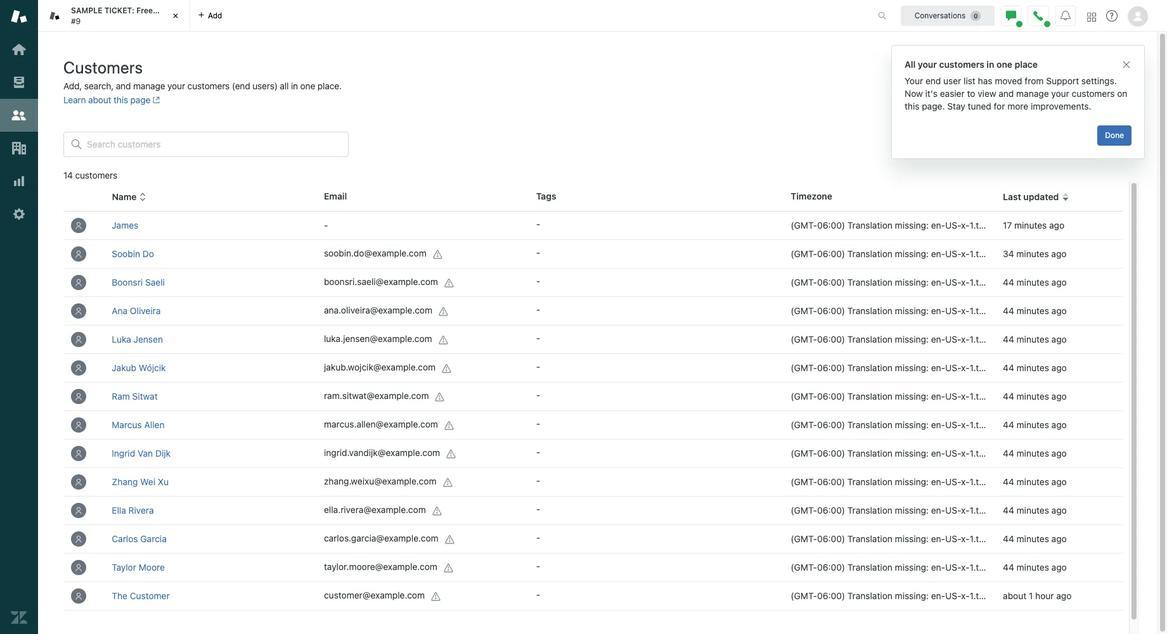 Task type: locate. For each thing, give the bounding box(es) containing it.
44
[[1003, 277, 1015, 288], [1003, 306, 1015, 316], [1003, 334, 1015, 345], [1003, 363, 1015, 374], [1003, 391, 1015, 402], [1003, 420, 1015, 431], [1003, 448, 1015, 459], [1003, 477, 1015, 488], [1003, 505, 1015, 516], [1003, 534, 1015, 545], [1003, 563, 1015, 573]]

10 x- from the top
[[962, 477, 970, 488]]

1 44 from the top
[[1003, 277, 1015, 288]]

one up moved
[[997, 59, 1013, 70]]

13 missing: from the top
[[895, 563, 929, 573]]

1.txt.timezone.america_chicago for carlos.garcia@example.com
[[970, 534, 1099, 545]]

(gmt- for ella.rivera@example.com
[[791, 505, 818, 516]]

in inside all your customers in one place your end user list has moved from support settings. now it's easier to view and manage your customers on this page. stay tuned for more improvements.
[[987, 59, 995, 70]]

14 (gmt-06:00) translation missing: en-us-x-1.txt.timezone.america_chicago from the top
[[791, 591, 1099, 602]]

ana.oliveira@example.com
[[324, 305, 433, 316]]

11 translation from the top
[[848, 505, 893, 516]]

5 44 minutes ago from the top
[[1003, 391, 1067, 402]]

1 vertical spatial one
[[300, 81, 315, 91]]

11 44 minutes ago from the top
[[1003, 563, 1067, 573]]

3 44 from the top
[[1003, 334, 1015, 345]]

us- for ram.sitwat@example.com
[[946, 391, 962, 402]]

12 (gmt- from the top
[[791, 534, 818, 545]]

translation for ana.oliveira@example.com
[[848, 306, 893, 316]]

- for ram.sitwat@example.com
[[536, 390, 540, 401]]

0 horizontal spatial manage
[[133, 81, 165, 91]]

0 vertical spatial one
[[997, 59, 1013, 70]]

14 missing: from the top
[[895, 591, 929, 602]]

8 translation from the top
[[848, 420, 893, 431]]

en- for boonsri.saeli@example.com
[[932, 277, 946, 288]]

8 (gmt-06:00) translation missing: en-us-x-1.txt.timezone.america_chicago from the top
[[791, 420, 1099, 431]]

in up has
[[987, 59, 995, 70]]

4 en- from the top
[[932, 306, 946, 316]]

ago for zhang.weixu@example.com
[[1052, 477, 1067, 488]]

06:00) for ana.oliveira@example.com
[[818, 306, 845, 316]]

taylor
[[112, 563, 136, 573]]

(opens in a new tab) image
[[150, 97, 160, 104]]

wójcik
[[139, 363, 166, 374]]

one
[[997, 59, 1013, 70], [300, 81, 315, 91]]

sample ticket: free repair #9
[[71, 6, 177, 26]]

14 (gmt- from the top
[[791, 591, 818, 602]]

10 missing: from the top
[[895, 477, 929, 488]]

(gmt- for ingrid.vandijk@example.com
[[791, 448, 818, 459]]

unverified email image for ella.rivera@example.com
[[432, 507, 443, 517]]

10 44 from the top
[[1003, 534, 1015, 545]]

1 horizontal spatial manage
[[1017, 88, 1049, 99]]

6 (gmt-06:00) translation missing: en-us-x-1.txt.timezone.america_chicago from the top
[[791, 363, 1099, 374]]

8 44 minutes ago from the top
[[1003, 477, 1067, 488]]

your
[[918, 59, 937, 70], [168, 81, 185, 91], [1052, 88, 1070, 99]]

zhang wei xu
[[112, 477, 169, 488]]

06:00) for soobin.do@example.com
[[818, 249, 845, 259]]

44 minutes ago for marcus.allen@example.com
[[1003, 420, 1067, 431]]

10 (gmt-06:00) translation missing: en-us-x-1.txt.timezone.america_chicago from the top
[[791, 477, 1099, 488]]

ticket:
[[104, 6, 134, 15]]

us- for ella.rivera@example.com
[[946, 505, 962, 516]]

and up learn about this page link
[[116, 81, 131, 91]]

5 en- from the top
[[932, 334, 946, 345]]

6 translation from the top
[[848, 363, 893, 374]]

last
[[1003, 192, 1022, 202]]

in inside "customers add, search, and manage your customers (end users) all in one place."
[[291, 81, 298, 91]]

settings.
[[1082, 75, 1117, 86]]

and
[[116, 81, 131, 91], [999, 88, 1014, 99]]

7 1.txt.timezone.america_chicago from the top
[[970, 391, 1099, 402]]

this
[[114, 94, 128, 105], [905, 101, 920, 112]]

2 translation from the top
[[848, 249, 893, 259]]

moore
[[139, 563, 165, 573]]

unverified email image for jakub.wojcik@example.com
[[442, 364, 452, 374]]

1.txt.timezone.america_chicago for marcus.allen@example.com
[[970, 420, 1099, 431]]

add customer button
[[1061, 60, 1139, 85]]

boonsri.saeli@example.com
[[324, 277, 438, 288]]

jakub
[[112, 363, 136, 374]]

44 minutes ago
[[1003, 277, 1067, 288], [1003, 306, 1067, 316], [1003, 334, 1067, 345], [1003, 363, 1067, 374], [1003, 391, 1067, 402], [1003, 420, 1067, 431], [1003, 448, 1067, 459], [1003, 477, 1067, 488], [1003, 505, 1067, 516], [1003, 534, 1067, 545], [1003, 563, 1067, 573]]

close image
[[1122, 60, 1132, 70]]

free
[[136, 6, 153, 15]]

x- for ella.rivera@example.com
[[962, 505, 970, 516]]

en- for soobin.do@example.com
[[932, 249, 946, 259]]

- for luka.jensen@example.com
[[536, 333, 540, 344]]

manage down from
[[1017, 88, 1049, 99]]

8 06:00) from the top
[[818, 420, 845, 431]]

boonsri saeli link
[[112, 277, 165, 288]]

10 1.txt.timezone.america_chicago from the top
[[970, 477, 1099, 488]]

0 horizontal spatial in
[[291, 81, 298, 91]]

7 missing: from the top
[[895, 391, 929, 402]]

44 for zhang.weixu@example.com
[[1003, 477, 1015, 488]]

this down now
[[905, 101, 920, 112]]

1 horizontal spatial this
[[905, 101, 920, 112]]

about down the search,
[[88, 94, 111, 105]]

unverified email image for ana.oliveira@example.com
[[439, 307, 449, 317]]

us- for zhang.weixu@example.com
[[946, 477, 962, 488]]

06:00)
[[818, 220, 845, 231], [818, 249, 845, 259], [818, 277, 845, 288], [818, 306, 845, 316], [818, 334, 845, 345], [818, 363, 845, 374], [818, 391, 845, 402], [818, 420, 845, 431], [818, 448, 845, 459], [818, 477, 845, 488], [818, 505, 845, 516], [818, 534, 845, 545], [818, 563, 845, 573], [818, 591, 845, 602]]

learn about this page link
[[63, 94, 160, 105]]

3 missing: from the top
[[895, 277, 929, 288]]

2 x- from the top
[[962, 249, 970, 259]]

10 06:00) from the top
[[818, 477, 845, 488]]

van
[[138, 448, 153, 459]]

9 en- from the top
[[932, 448, 946, 459]]

1 horizontal spatial one
[[997, 59, 1013, 70]]

8 us- from the top
[[946, 420, 962, 431]]

0 vertical spatial about
[[88, 94, 111, 105]]

ago for taylor.moore@example.com
[[1052, 563, 1067, 573]]

9 (gmt- from the top
[[791, 448, 818, 459]]

1 en- from the top
[[932, 220, 946, 231]]

in right all
[[291, 81, 298, 91]]

(gmt- for ram.sitwat@example.com
[[791, 391, 818, 402]]

minutes
[[1015, 220, 1047, 231], [1017, 249, 1049, 259], [1017, 277, 1050, 288], [1017, 306, 1050, 316], [1017, 334, 1050, 345], [1017, 363, 1050, 374], [1017, 391, 1050, 402], [1017, 420, 1050, 431], [1017, 448, 1050, 459], [1017, 477, 1050, 488], [1017, 505, 1050, 516], [1017, 534, 1050, 545], [1017, 563, 1050, 573]]

7 06:00) from the top
[[818, 391, 845, 402]]

(gmt-06:00) translation missing: en-us-x-1.txt.timezone.america_chicago for ella.rivera@example.com
[[791, 505, 1099, 516]]

missing: for ram.sitwat@example.com
[[895, 391, 929, 402]]

customers left the (end
[[188, 81, 230, 91]]

1 horizontal spatial your
[[918, 59, 937, 70]]

12 1.txt.timezone.america_chicago from the top
[[970, 534, 1099, 545]]

rivera
[[128, 505, 154, 516]]

(gmt- for luka.jensen@example.com
[[791, 334, 818, 345]]

and inside "customers add, search, and manage your customers (end users) all in one place."
[[116, 81, 131, 91]]

3 44 minutes ago from the top
[[1003, 334, 1067, 345]]

boonsri
[[112, 277, 143, 288]]

4 06:00) from the top
[[818, 306, 845, 316]]

13 us- from the top
[[946, 563, 962, 573]]

allen
[[144, 420, 165, 431]]

9 44 from the top
[[1003, 505, 1015, 516]]

2 (gmt- from the top
[[791, 249, 818, 259]]

unverified email image for marcus.allen@example.com
[[445, 421, 455, 431]]

0 vertical spatial in
[[987, 59, 995, 70]]

06:00) for luka.jensen@example.com
[[818, 334, 845, 345]]

reporting image
[[11, 173, 27, 190]]

(gmt-06:00) translation missing: en-us-x-1.txt.timezone.america_chicago for taylor.moore@example.com
[[791, 563, 1099, 573]]

ago for ana.oliveira@example.com
[[1052, 306, 1067, 316]]

0 horizontal spatial about
[[88, 94, 111, 105]]

customers up list
[[940, 59, 985, 70]]

1.txt.timezone.america_chicago for ella.rivera@example.com
[[970, 505, 1099, 516]]

0 horizontal spatial and
[[116, 81, 131, 91]]

14 customers
[[63, 170, 117, 181]]

ingrid
[[112, 448, 135, 459]]

users)
[[253, 81, 278, 91]]

34 minutes ago
[[1003, 249, 1067, 259]]

2 en- from the top
[[932, 249, 946, 259]]

minutes for luka.jensen@example.com
[[1017, 334, 1050, 345]]

missing: for ella.rivera@example.com
[[895, 505, 929, 516]]

ram sitwat
[[112, 391, 158, 402]]

11 (gmt- from the top
[[791, 505, 818, 516]]

customers add, search, and manage your customers (end users) all in one place.
[[63, 58, 342, 91]]

1.txt.timezone.america_chicago for jakub.wojcik@example.com
[[970, 363, 1099, 374]]

7 x- from the top
[[962, 391, 970, 402]]

soobin do link
[[112, 249, 154, 259]]

44 for jakub.wojcik@example.com
[[1003, 363, 1015, 374]]

improvements.
[[1031, 101, 1092, 112]]

17
[[1003, 220, 1012, 231]]

7 44 from the top
[[1003, 448, 1015, 459]]

us-
[[946, 220, 962, 231], [946, 249, 962, 259], [946, 277, 962, 288], [946, 306, 962, 316], [946, 334, 962, 345], [946, 363, 962, 374], [946, 391, 962, 402], [946, 420, 962, 431], [946, 448, 962, 459], [946, 477, 962, 488], [946, 505, 962, 516], [946, 534, 962, 545], [946, 563, 962, 573], [946, 591, 962, 602]]

jensen
[[134, 334, 163, 345]]

the customer
[[112, 591, 170, 602]]

ago for jakub.wojcik@example.com
[[1052, 363, 1067, 374]]

#9
[[71, 16, 81, 26]]

boonsri saeli
[[112, 277, 165, 288]]

1 translation from the top
[[848, 220, 893, 231]]

the
[[112, 591, 127, 602]]

1 horizontal spatial and
[[999, 88, 1014, 99]]

ago
[[1050, 220, 1065, 231], [1052, 249, 1067, 259], [1052, 277, 1067, 288], [1052, 306, 1067, 316], [1052, 334, 1067, 345], [1052, 363, 1067, 374], [1052, 391, 1067, 402], [1052, 420, 1067, 431], [1052, 448, 1067, 459], [1052, 477, 1067, 488], [1052, 505, 1067, 516], [1052, 534, 1067, 545], [1052, 563, 1067, 573], [1057, 591, 1072, 602]]

06:00) for customer@example.com
[[818, 591, 845, 602]]

14 x- from the top
[[962, 591, 970, 602]]

us- for soobin.do@example.com
[[946, 249, 962, 259]]

4 44 minutes ago from the top
[[1003, 363, 1067, 374]]

oliveira
[[130, 306, 161, 316]]

and inside all your customers in one place your end user list has moved from support settings. now it's easier to view and manage your customers on this page. stay tuned for more improvements.
[[999, 88, 1014, 99]]

13 x- from the top
[[962, 563, 970, 573]]

4 translation from the top
[[848, 306, 893, 316]]

moved
[[995, 75, 1023, 86]]

missing: for jakub.wojcik@example.com
[[895, 363, 929, 374]]

2 44 from the top
[[1003, 306, 1015, 316]]

(gmt- for ana.oliveira@example.com
[[791, 306, 818, 316]]

(gmt-06:00) translation missing: en-us-x-1.txt.timezone.america_chicago for ana.oliveira@example.com
[[791, 306, 1099, 316]]

ella rivera link
[[112, 505, 154, 516]]

now
[[905, 88, 923, 99]]

9 1.txt.timezone.america_chicago from the top
[[970, 448, 1099, 459]]

ingrid van dijk
[[112, 448, 171, 459]]

all
[[905, 59, 916, 70]]

13 06:00) from the top
[[818, 563, 845, 573]]

0 horizontal spatial your
[[168, 81, 185, 91]]

ana
[[112, 306, 128, 316]]

11 x- from the top
[[962, 505, 970, 516]]

6 us- from the top
[[946, 363, 962, 374]]

(gmt- for jakub.wojcik@example.com
[[791, 363, 818, 374]]

Search customers field
[[87, 139, 341, 150]]

11 1.txt.timezone.america_chicago from the top
[[970, 505, 1099, 516]]

jakub wójcik link
[[112, 363, 166, 374]]

12 x- from the top
[[962, 534, 970, 545]]

unverified email image
[[439, 307, 449, 317], [439, 335, 449, 345], [442, 364, 452, 374], [435, 392, 446, 403], [445, 421, 455, 431], [443, 478, 453, 488], [432, 507, 443, 517], [445, 535, 455, 545], [431, 592, 441, 602]]

get started image
[[11, 41, 27, 58]]

6 missing: from the top
[[895, 363, 929, 374]]

4 44 from the top
[[1003, 363, 1015, 374]]

translation for jakub.wojcik@example.com
[[848, 363, 893, 374]]

1 vertical spatial in
[[291, 81, 298, 91]]

has
[[978, 75, 993, 86]]

4 us- from the top
[[946, 306, 962, 316]]

7 (gmt-06:00) translation missing: en-us-x-1.txt.timezone.america_chicago from the top
[[791, 391, 1099, 402]]

about
[[88, 94, 111, 105], [1003, 591, 1027, 602]]

5 missing: from the top
[[895, 334, 929, 345]]

unverified email image for customer@example.com
[[431, 592, 441, 602]]

and down moved
[[999, 88, 1014, 99]]

for
[[994, 101, 1006, 112]]

en- for jakub.wojcik@example.com
[[932, 363, 946, 374]]

13 en- from the top
[[932, 563, 946, 573]]

minutes for carlos.garcia@example.com
[[1017, 534, 1050, 545]]

- for customer@example.com
[[536, 590, 540, 601]]

to
[[968, 88, 976, 99]]

marcus
[[112, 420, 142, 431]]

one left place.
[[300, 81, 315, 91]]

add,
[[63, 81, 82, 91]]

us- for carlos.garcia@example.com
[[946, 534, 962, 545]]

1.txt.timezone.america_chicago for ingrid.vandijk@example.com
[[970, 448, 1099, 459]]

one inside "customers add, search, and manage your customers (end users) all in one place."
[[300, 81, 315, 91]]

6 44 from the top
[[1003, 420, 1015, 431]]

views image
[[11, 74, 27, 91]]

en-
[[932, 220, 946, 231], [932, 249, 946, 259], [932, 277, 946, 288], [932, 306, 946, 316], [932, 334, 946, 345], [932, 363, 946, 374], [932, 391, 946, 402], [932, 420, 946, 431], [932, 448, 946, 459], [932, 477, 946, 488], [932, 505, 946, 516], [932, 534, 946, 545], [932, 563, 946, 573], [932, 591, 946, 602]]

5 translation from the top
[[848, 334, 893, 345]]

06:00) for marcus.allen@example.com
[[818, 420, 845, 431]]

4 x- from the top
[[962, 306, 970, 316]]

zhang wei xu link
[[112, 477, 169, 488]]

unverified email image for ingrid.vandijk@example.com
[[447, 449, 457, 460]]

8 en- from the top
[[932, 420, 946, 431]]

12 (gmt-06:00) translation missing: en-us-x-1.txt.timezone.america_chicago from the top
[[791, 534, 1099, 545]]

one inside all your customers in one place your end user list has moved from support settings. now it's easier to view and manage your customers on this page. stay tuned for more improvements.
[[997, 59, 1013, 70]]

ingrid.vandijk@example.com
[[324, 448, 440, 459]]

this left page
[[114, 94, 128, 105]]

luka
[[112, 334, 131, 345]]

4 (gmt- from the top
[[791, 306, 818, 316]]

5 (gmt-06:00) translation missing: en-us-x-1.txt.timezone.america_chicago from the top
[[791, 334, 1099, 345]]

13 (gmt- from the top
[[791, 563, 818, 573]]

customer
[[130, 591, 170, 602]]

customers image
[[11, 107, 27, 124]]

1 horizontal spatial in
[[987, 59, 995, 70]]

tabs tab list
[[38, 0, 865, 32]]

2 missing: from the top
[[895, 249, 929, 259]]

6 1.txt.timezone.america_chicago from the top
[[970, 363, 1099, 374]]

(gmt- for taylor.moore@example.com
[[791, 563, 818, 573]]

unverified email image for soobin.do@example.com
[[433, 250, 443, 260]]

carlos garcia link
[[112, 534, 167, 545]]

10 translation from the top
[[848, 477, 893, 488]]

8 (gmt- from the top
[[791, 420, 818, 431]]

44 for marcus.allen@example.com
[[1003, 420, 1015, 431]]

3 en- from the top
[[932, 277, 946, 288]]

x- for ingrid.vandijk@example.com
[[962, 448, 970, 459]]

6 (gmt- from the top
[[791, 363, 818, 374]]

11 (gmt-06:00) translation missing: en-us-x-1.txt.timezone.america_chicago from the top
[[791, 505, 1099, 516]]

1.txt.timezone.america_chicago for luka.jensen@example.com
[[970, 334, 1099, 345]]

translation for ella.rivera@example.com
[[848, 505, 893, 516]]

-
[[536, 219, 540, 230], [324, 220, 328, 231], [536, 247, 540, 258], [536, 276, 540, 287], [536, 304, 540, 315], [536, 333, 540, 344], [536, 361, 540, 372], [536, 390, 540, 401], [536, 419, 540, 429], [536, 447, 540, 458], [536, 476, 540, 486], [536, 504, 540, 515], [536, 533, 540, 544], [536, 561, 540, 572], [536, 590, 540, 601]]

ago for ingrid.vandijk@example.com
[[1052, 448, 1067, 459]]

unverified email image
[[433, 250, 443, 260], [445, 278, 455, 288], [447, 449, 457, 460], [444, 564, 454, 574]]

learn
[[63, 94, 86, 105]]

9 missing: from the top
[[895, 448, 929, 459]]

44 minutes ago for ram.sitwat@example.com
[[1003, 391, 1067, 402]]

unverified email image for luka.jensen@example.com
[[439, 335, 449, 345]]

2 44 minutes ago from the top
[[1003, 306, 1067, 316]]

2 1.txt.timezone.america_chicago from the top
[[970, 249, 1099, 259]]

en- for ram.sitwat@example.com
[[932, 391, 946, 402]]

1.txt.timezone.america_chicago for zhang.weixu@example.com
[[970, 477, 1099, 488]]

close image
[[169, 10, 182, 22]]

1 horizontal spatial about
[[1003, 591, 1027, 602]]

3 us- from the top
[[946, 277, 962, 288]]

on
[[1118, 88, 1128, 99]]

en- for luka.jensen@example.com
[[932, 334, 946, 345]]

stay
[[948, 101, 966, 112]]

conversations
[[915, 10, 966, 20]]

13 1.txt.timezone.america_chicago from the top
[[970, 563, 1099, 573]]

about left 1
[[1003, 591, 1027, 602]]

- for zhang.weixu@example.com
[[536, 476, 540, 486]]

minutes for boonsri.saeli@example.com
[[1017, 277, 1050, 288]]

1 vertical spatial about
[[1003, 591, 1027, 602]]

missing:
[[895, 220, 929, 231], [895, 249, 929, 259], [895, 277, 929, 288], [895, 306, 929, 316], [895, 334, 929, 345], [895, 363, 929, 374], [895, 391, 929, 402], [895, 420, 929, 431], [895, 448, 929, 459], [895, 477, 929, 488], [895, 505, 929, 516], [895, 534, 929, 545], [895, 563, 929, 573], [895, 591, 929, 602]]

1 06:00) from the top
[[818, 220, 845, 231]]

tab
[[38, 0, 190, 32]]

(gmt-06:00) translation missing: en-us-x-1.txt.timezone.america_chicago
[[791, 220, 1099, 231], [791, 249, 1099, 259], [791, 277, 1099, 288], [791, 306, 1099, 316], [791, 334, 1099, 345], [791, 363, 1099, 374], [791, 391, 1099, 402], [791, 420, 1099, 431], [791, 448, 1099, 459], [791, 477, 1099, 488], [791, 505, 1099, 516], [791, 534, 1099, 545], [791, 563, 1099, 573], [791, 591, 1099, 602]]

3 x- from the top
[[962, 277, 970, 288]]

missing: for ana.oliveira@example.com
[[895, 306, 929, 316]]

13 (gmt-06:00) translation missing: en-us-x-1.txt.timezone.america_chicago from the top
[[791, 563, 1099, 573]]

missing: for taylor.moore@example.com
[[895, 563, 929, 573]]

7 en- from the top
[[932, 391, 946, 402]]

all your customers in one place dialog
[[892, 45, 1145, 159]]

taylor moore link
[[112, 563, 165, 573]]

your
[[905, 75, 924, 86]]

manage up (opens in a new tab) "image"
[[133, 81, 165, 91]]

6 06:00) from the top
[[818, 363, 845, 374]]

0 horizontal spatial one
[[300, 81, 315, 91]]

3 translation from the top
[[848, 277, 893, 288]]

0 horizontal spatial this
[[114, 94, 128, 105]]

(gmt-06:00) translation missing: en-us-x-1.txt.timezone.america_chicago for ram.sitwat@example.com
[[791, 391, 1099, 402]]

- for boonsri.saeli@example.com
[[536, 276, 540, 287]]

1.txt.timezone.america_chicago for boonsri.saeli@example.com
[[970, 277, 1099, 288]]

10 en- from the top
[[932, 477, 946, 488]]

3 (gmt- from the top
[[791, 277, 818, 288]]

5 x- from the top
[[962, 334, 970, 345]]

2 (gmt-06:00) translation missing: en-us-x-1.txt.timezone.america_chicago from the top
[[791, 249, 1099, 259]]

14 us- from the top
[[946, 591, 962, 602]]

34
[[1003, 249, 1015, 259]]

12 us- from the top
[[946, 534, 962, 545]]

2 horizontal spatial your
[[1052, 88, 1070, 99]]

missing: for carlos.garcia@example.com
[[895, 534, 929, 545]]

(gmt-06:00) translation missing: en-us-x-1.txt.timezone.america_chicago for customer@example.com
[[791, 591, 1099, 602]]

3 06:00) from the top
[[818, 277, 845, 288]]

8 missing: from the top
[[895, 420, 929, 431]]

the customer link
[[112, 591, 170, 602]]

from
[[1025, 75, 1044, 86]]



Task type: vqa. For each thing, say whether or not it's contained in the screenshot.


Task type: describe. For each thing, give the bounding box(es) containing it.
customers right 14
[[75, 170, 117, 181]]

manage inside all your customers in one place your end user list has moved from support settings. now it's easier to view and manage your customers on this page. stay tuned for more improvements.
[[1017, 88, 1049, 99]]

repair
[[155, 6, 177, 15]]

customer
[[1090, 67, 1129, 77]]

ago for ella.rivera@example.com
[[1052, 505, 1067, 516]]

missing: for luka.jensen@example.com
[[895, 334, 929, 345]]

do
[[143, 249, 154, 259]]

us- for ana.oliveira@example.com
[[946, 306, 962, 316]]

wei
[[140, 477, 155, 488]]

minutes for soobin.do@example.com
[[1017, 249, 1049, 259]]

ago for luka.jensen@example.com
[[1052, 334, 1067, 345]]

(end
[[232, 81, 250, 91]]

soobin do
[[112, 249, 154, 259]]

luka jensen
[[112, 334, 163, 345]]

more
[[1008, 101, 1029, 112]]

(gmt-06:00) translation missing: en-us-x-1.txt.timezone.america_chicago for marcus.allen@example.com
[[791, 420, 1099, 431]]

zhang
[[112, 477, 138, 488]]

tuned
[[968, 101, 992, 112]]

44 for carlos.garcia@example.com
[[1003, 534, 1015, 545]]

minutes for ingrid.vandijk@example.com
[[1017, 448, 1050, 459]]

taylor moore
[[112, 563, 165, 573]]

manage inside "customers add, search, and manage your customers (end users) all in one place."
[[133, 81, 165, 91]]

us- for marcus.allen@example.com
[[946, 420, 962, 431]]

(gmt- for soobin.do@example.com
[[791, 249, 818, 259]]

06:00) for ingrid.vandijk@example.com
[[818, 448, 845, 459]]

updated
[[1024, 192, 1060, 202]]

1.txt.timezone.america_chicago for customer@example.com
[[970, 591, 1099, 602]]

xu
[[158, 477, 169, 488]]

44 minutes ago for carlos.garcia@example.com
[[1003, 534, 1067, 545]]

main element
[[0, 0, 38, 635]]

x- for zhang.weixu@example.com
[[962, 477, 970, 488]]

44 minutes ago for boonsri.saeli@example.com
[[1003, 277, 1067, 288]]

1 missing: from the top
[[895, 220, 929, 231]]

06:00) for jakub.wojcik@example.com
[[818, 363, 845, 374]]

44 for ana.oliveira@example.com
[[1003, 306, 1015, 316]]

x- for jakub.wojcik@example.com
[[962, 363, 970, 374]]

missing: for customer@example.com
[[895, 591, 929, 602]]

x- for luka.jensen@example.com
[[962, 334, 970, 345]]

ingrid van dijk link
[[112, 448, 171, 459]]

tab containing sample ticket: free repair
[[38, 0, 190, 32]]

ella.rivera@example.com
[[324, 505, 426, 516]]

translation for customer@example.com
[[848, 591, 893, 602]]

taylor.moore@example.com
[[324, 562, 438, 573]]

get help image
[[1107, 10, 1118, 22]]

sitwat
[[132, 391, 158, 402]]

organizations image
[[11, 140, 27, 157]]

1
[[1029, 591, 1033, 602]]

44 for ingrid.vandijk@example.com
[[1003, 448, 1015, 459]]

06:00) for ella.rivera@example.com
[[818, 505, 845, 516]]

saeli
[[145, 277, 165, 288]]

ella
[[112, 505, 126, 516]]

06:00) for taylor.moore@example.com
[[818, 563, 845, 573]]

add
[[1072, 67, 1088, 77]]

us- for boonsri.saeli@example.com
[[946, 277, 962, 288]]

ana oliveira link
[[112, 306, 161, 316]]

luka.jensen@example.com
[[324, 334, 432, 345]]

missing: for ingrid.vandijk@example.com
[[895, 448, 929, 459]]

(gmt- for boonsri.saeli@example.com
[[791, 277, 818, 288]]

your inside "customers add, search, and manage your customers (end users) all in one place."
[[168, 81, 185, 91]]

x- for taylor.moore@example.com
[[962, 563, 970, 573]]

ago for ram.sitwat@example.com
[[1052, 391, 1067, 402]]

(gmt-06:00) translation missing: en-us-x-1.txt.timezone.america_chicago for carlos.garcia@example.com
[[791, 534, 1099, 545]]

zendesk products image
[[1088, 12, 1097, 21]]

ella rivera
[[112, 505, 154, 516]]

ram
[[112, 391, 130, 402]]

missing: for soobin.do@example.com
[[895, 249, 929, 259]]

44 minutes ago for taylor.moore@example.com
[[1003, 563, 1067, 573]]

all
[[280, 81, 289, 91]]

- for ana.oliveira@example.com
[[536, 304, 540, 315]]

minutes for ana.oliveira@example.com
[[1017, 306, 1050, 316]]

this inside all your customers in one place your end user list has moved from support settings. now it's easier to view and manage your customers on this page. stay tuned for more improvements.
[[905, 101, 920, 112]]

06:00) for boonsri.saeli@example.com
[[818, 277, 845, 288]]

1 (gmt-06:00) translation missing: en-us-x-1.txt.timezone.america_chicago from the top
[[791, 220, 1099, 231]]

ana oliveira
[[112, 306, 161, 316]]

hour
[[1036, 591, 1054, 602]]

unverified email image for zhang.weixu@example.com
[[443, 478, 453, 488]]

ago for boonsri.saeli@example.com
[[1052, 277, 1067, 288]]

x- for ram.sitwat@example.com
[[962, 391, 970, 402]]

minutes for ram.sitwat@example.com
[[1017, 391, 1050, 402]]

- for taylor.moore@example.com
[[536, 561, 540, 572]]

user
[[944, 75, 962, 86]]

learn about this page
[[63, 94, 150, 105]]

ram sitwat link
[[112, 391, 158, 402]]

translation for taylor.moore@example.com
[[848, 563, 893, 573]]

unverified email image for carlos.garcia@example.com
[[445, 535, 455, 545]]

page.
[[922, 101, 945, 112]]

en- for marcus.allen@example.com
[[932, 420, 946, 431]]

zendesk support image
[[11, 8, 27, 25]]

missing: for marcus.allen@example.com
[[895, 420, 929, 431]]

44 for ram.sitwat@example.com
[[1003, 391, 1015, 402]]

translation for carlos.garcia@example.com
[[848, 534, 893, 545]]

name
[[112, 192, 137, 202]]

carlos garcia
[[112, 534, 167, 545]]

1.txt.timezone.america_chicago for ana.oliveira@example.com
[[970, 306, 1099, 316]]

en- for ingrid.vandijk@example.com
[[932, 448, 946, 459]]

page
[[130, 94, 150, 105]]

customers inside "customers add, search, and manage your customers (end users) all in one place."
[[188, 81, 230, 91]]

ago for soobin.do@example.com
[[1052, 249, 1067, 259]]

carlos
[[112, 534, 138, 545]]

marcus allen
[[112, 420, 165, 431]]

1 us- from the top
[[946, 220, 962, 231]]

admin image
[[11, 206, 27, 223]]

06:00) for ram.sitwat@example.com
[[818, 391, 845, 402]]

james
[[112, 220, 138, 231]]

44 minutes ago for luka.jensen@example.com
[[1003, 334, 1067, 345]]

search,
[[84, 81, 114, 91]]

it's
[[926, 88, 938, 99]]

unverified email image for ram.sitwat@example.com
[[435, 392, 446, 403]]

customers
[[63, 58, 143, 77]]

x- for customer@example.com
[[962, 591, 970, 602]]

44 minutes ago for jakub.wojcik@example.com
[[1003, 363, 1067, 374]]

customer@example.com
[[324, 591, 425, 601]]

all your customers in one place your end user list has moved from support settings. now it's easier to view and manage your customers on this page. stay tuned for more improvements.
[[905, 59, 1128, 112]]

x- for soobin.do@example.com
[[962, 249, 970, 259]]

minutes for ella.rivera@example.com
[[1017, 505, 1050, 516]]

06:00) for carlos.garcia@example.com
[[818, 534, 845, 545]]

us- for luka.jensen@example.com
[[946, 334, 962, 345]]

44 minutes ago for ingrid.vandijk@example.com
[[1003, 448, 1067, 459]]

marcus allen link
[[112, 420, 165, 431]]

ram.sitwat@example.com
[[324, 391, 429, 402]]

44 for luka.jensen@example.com
[[1003, 334, 1015, 345]]

place.
[[318, 81, 342, 91]]

1 x- from the top
[[962, 220, 970, 231]]

translation for luka.jensen@example.com
[[848, 334, 893, 345]]

carlos.garcia@example.com
[[324, 534, 439, 544]]

sample
[[71, 6, 102, 15]]

customers down settings.
[[1072, 88, 1115, 99]]

zendesk image
[[11, 610, 27, 627]]

soobin.do@example.com
[[324, 248, 427, 259]]

1.txt.timezone.america_chicago for soobin.do@example.com
[[970, 249, 1099, 259]]

translation for boonsri.saeli@example.com
[[848, 277, 893, 288]]

(gmt- for customer@example.com
[[791, 591, 818, 602]]

dijk
[[155, 448, 171, 459]]

james link
[[112, 220, 138, 231]]

name button
[[112, 192, 147, 203]]

done
[[1106, 131, 1124, 140]]

44 minutes ago for zhang.weixu@example.com
[[1003, 477, 1067, 488]]

1 1.txt.timezone.america_chicago from the top
[[970, 220, 1099, 231]]

last updated button
[[1003, 192, 1070, 203]]

44 for ella.rivera@example.com
[[1003, 505, 1015, 516]]

(gmt-06:00) translation missing: en-us-x-1.txt.timezone.america_chicago for zhang.weixu@example.com
[[791, 477, 1099, 488]]

us- for ingrid.vandijk@example.com
[[946, 448, 962, 459]]

garcia
[[140, 534, 167, 545]]

ago for marcus.allen@example.com
[[1052, 420, 1067, 431]]

done button
[[1098, 126, 1132, 146]]

list
[[964, 75, 976, 86]]

add customer
[[1072, 67, 1129, 77]]

last updated
[[1003, 192, 1060, 202]]

1 (gmt- from the top
[[791, 220, 818, 231]]

ago for carlos.garcia@example.com
[[1052, 534, 1067, 545]]

zhang.weixu@example.com
[[324, 477, 437, 487]]

06:00) for zhang.weixu@example.com
[[818, 477, 845, 488]]

- for jakub.wojcik@example.com
[[536, 361, 540, 372]]

soobin
[[112, 249, 140, 259]]

jakub.wojcik@example.com
[[324, 362, 436, 373]]



